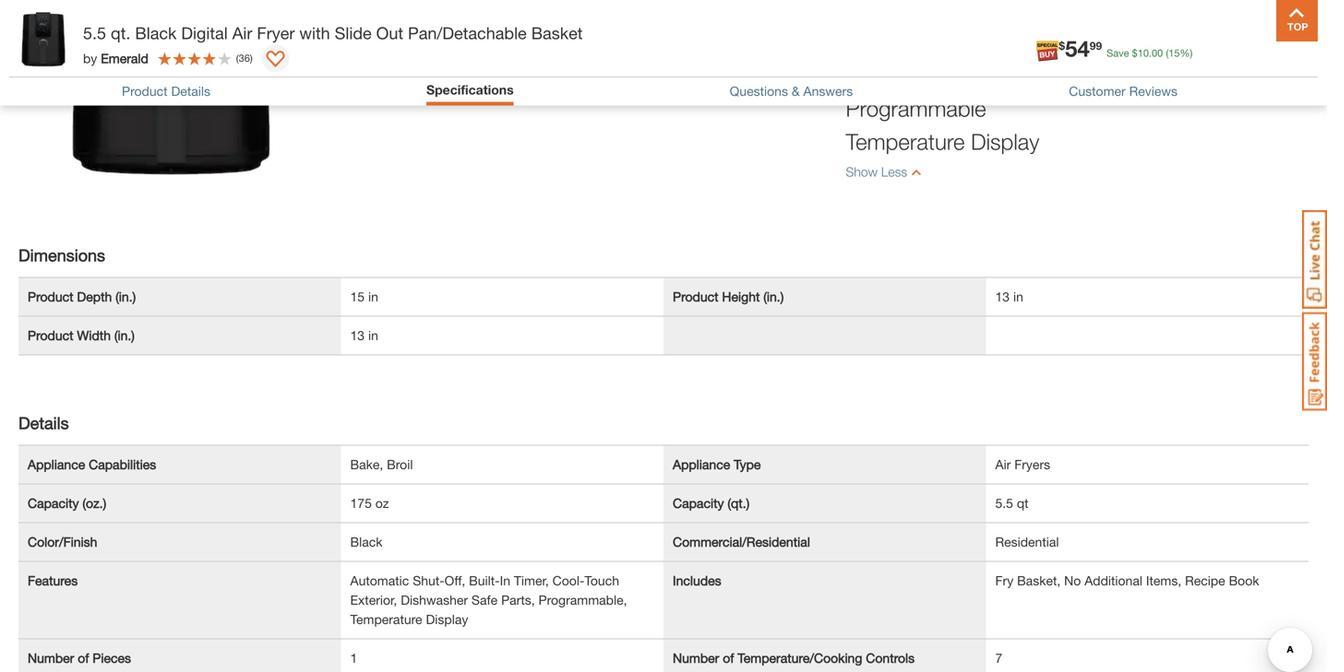 Task type: vqa. For each thing, say whether or not it's contained in the screenshot.


Task type: describe. For each thing, give the bounding box(es) containing it.
(qt.)
[[728, 496, 750, 511]]

of for pieces
[[78, 651, 89, 666]]

36
[[239, 52, 250, 64]]

basket,
[[1017, 574, 1061, 589]]

cool- inside 'cool-touch exterior dishwasher safe parts programmable temperature display'
[[846, 29, 898, 55]]

appliance type
[[673, 457, 761, 473]]

number of temperature/cooking controls
[[673, 651, 915, 666]]

capacity for capacity (oz.)
[[28, 496, 79, 511]]

1 horizontal spatial 13
[[995, 289, 1010, 305]]

includes
[[673, 574, 721, 589]]

questions
[[730, 84, 788, 99]]

1 horizontal spatial (
[[1166, 47, 1169, 59]]

temperature/cooking
[[738, 651, 862, 666]]

commercial/residential
[[673, 535, 810, 550]]

capacity (oz.)
[[28, 496, 106, 511]]

broil
[[387, 457, 413, 473]]

show less button
[[846, 158, 1064, 192]]

product width (in.)
[[28, 328, 135, 343]]

reviews
[[1129, 84, 1178, 99]]

additional
[[1085, 574, 1143, 589]]

5.5 for 5.5 qt. black digital air fryer with slide out pan/detachable basket
[[83, 23, 106, 43]]

no
[[1064, 574, 1081, 589]]

1
[[350, 651, 357, 666]]

off,
[[445, 574, 465, 589]]

dimensions
[[18, 246, 105, 265]]

fry basket, no additional items, recipe book
[[995, 574, 1259, 589]]

qt.
[[111, 23, 130, 43]]

product details
[[122, 84, 210, 99]]

automatic
[[350, 574, 409, 589]]

capacity (qt.)
[[673, 496, 750, 511]]

number for number of pieces
[[28, 651, 74, 666]]

&
[[792, 84, 800, 99]]

answers
[[804, 84, 853, 99]]

by
[[83, 51, 97, 66]]

parts,
[[501, 593, 535, 608]]

5.5 for 5.5 qt
[[995, 496, 1013, 511]]

bake, broil
[[350, 457, 413, 473]]

top button
[[1277, 0, 1318, 42]]

number for number of temperature/cooking controls
[[673, 651, 719, 666]]

oz
[[375, 496, 389, 511]]

show less
[[846, 164, 907, 180]]

product depth (in.)
[[28, 289, 136, 305]]

customer reviews
[[1069, 84, 1178, 99]]

emerald
[[101, 51, 148, 66]]

$ inside $ 54 99
[[1059, 39, 1065, 52]]

width
[[77, 328, 111, 343]]

customer
[[1069, 84, 1126, 99]]

7
[[995, 651, 1003, 666]]

)
[[250, 52, 253, 64]]

0 horizontal spatial 13
[[350, 328, 365, 343]]

99
[[1090, 39, 1102, 52]]

15 in
[[350, 289, 378, 305]]

residential
[[995, 535, 1059, 550]]

depth
[[77, 289, 112, 305]]

number of pieces
[[28, 651, 131, 666]]

0 vertical spatial air
[[232, 23, 252, 43]]

0 vertical spatial black
[[135, 23, 177, 43]]

product height (in.)
[[673, 289, 784, 305]]

height
[[722, 289, 760, 305]]

1 horizontal spatial 13 in
[[995, 289, 1023, 305]]

(in.) for product depth (in.)
[[116, 289, 136, 305]]

cool-touch exterior dishwasher safe parts programmable temperature display
[[846, 29, 1061, 155]]

5.5 qt
[[995, 496, 1029, 511]]

5.5 qt. black digital air fryer with slide out pan/detachable basket
[[83, 23, 583, 43]]

appliance for appliance capabilities
[[28, 457, 85, 473]]

in for product width (in.)
[[368, 328, 378, 343]]

product for product width (in.)
[[28, 328, 73, 343]]

dishwasher inside 'cool-touch exterior dishwasher safe parts programmable temperature display'
[[846, 62, 957, 88]]

parts
[[1012, 62, 1061, 88]]

touch inside automatic shut-off, built-in timer, cool-touch exterior, dishwasher safe parts, programmable, temperature display
[[585, 574, 619, 589]]

color/finish
[[28, 535, 97, 550]]

54
[[1065, 35, 1090, 61]]

book
[[1229, 574, 1259, 589]]

(in.) for product width (in.)
[[114, 328, 135, 343]]

( 36 )
[[236, 52, 253, 64]]

fryers
[[1015, 457, 1050, 473]]

fry
[[995, 574, 1014, 589]]

built-
[[469, 574, 500, 589]]

air fryers
[[995, 457, 1050, 473]]

1 horizontal spatial $
[[1132, 47, 1138, 59]]

product for product height (in.)
[[673, 289, 719, 305]]

safe inside 'cool-touch exterior dishwasher safe parts programmable temperature display'
[[963, 62, 1006, 88]]

specifications
[[426, 82, 514, 97]]

1 vertical spatial air
[[995, 457, 1011, 473]]

product for product depth (in.)
[[28, 289, 73, 305]]

bake,
[[350, 457, 383, 473]]

0 horizontal spatial 13 in
[[350, 328, 378, 343]]



Task type: locate. For each thing, give the bounding box(es) containing it.
0 horizontal spatial appliance
[[28, 457, 85, 473]]

appliance up capacity (qt.)
[[673, 457, 730, 473]]

2 of from the left
[[723, 651, 734, 666]]

appliance for appliance type
[[673, 457, 730, 473]]

1 horizontal spatial of
[[723, 651, 734, 666]]

type
[[734, 457, 761, 473]]

by emerald
[[83, 51, 148, 66]]

5.5
[[83, 23, 106, 43], [995, 496, 1013, 511]]

in for product depth (in.)
[[368, 289, 378, 305]]

1 horizontal spatial details
[[171, 84, 210, 99]]

slide
[[335, 23, 372, 43]]

temperature down 'exterior,'
[[350, 612, 422, 628]]

(in.) for product height (in.)
[[764, 289, 784, 305]]

0 vertical spatial 13 in
[[995, 289, 1023, 305]]

1 vertical spatial dishwasher
[[401, 593, 468, 608]]

display down off,
[[426, 612, 468, 628]]

(oz.)
[[82, 496, 106, 511]]

product for product details
[[122, 84, 168, 99]]

safe
[[963, 62, 1006, 88], [472, 593, 498, 608]]

in
[[368, 289, 378, 305], [1013, 289, 1023, 305], [368, 328, 378, 343]]

touch up programmable
[[898, 29, 956, 55]]

product left height
[[673, 289, 719, 305]]

pan/detachable
[[408, 23, 527, 43]]

display inside 'cool-touch exterior dishwasher safe parts programmable temperature display'
[[971, 129, 1040, 155]]

show
[[846, 164, 878, 180]]

1 number from the left
[[28, 651, 74, 666]]

feedback link image
[[1302, 312, 1327, 412]]

1 vertical spatial temperature
[[350, 612, 422, 628]]

1 horizontal spatial dishwasher
[[846, 62, 957, 88]]

1 vertical spatial touch
[[585, 574, 619, 589]]

programmable
[[846, 96, 986, 121]]

with
[[299, 23, 330, 43]]

capacity up color/finish
[[28, 496, 79, 511]]

display up show less button
[[971, 129, 1040, 155]]

1 vertical spatial 13
[[350, 328, 365, 343]]

0 horizontal spatial details
[[18, 414, 69, 433]]

air up 36 on the left top
[[232, 23, 252, 43]]

customer reviews button
[[1069, 84, 1178, 99], [1069, 84, 1178, 99]]

1 horizontal spatial 15
[[1169, 47, 1180, 59]]

0 vertical spatial dishwasher
[[846, 62, 957, 88]]

1 horizontal spatial 5.5
[[995, 496, 1013, 511]]

items,
[[1146, 574, 1182, 589]]

exterior,
[[350, 593, 397, 608]]

2 capacity from the left
[[673, 496, 724, 511]]

13
[[995, 289, 1010, 305], [350, 328, 365, 343]]

$ left .
[[1132, 47, 1138, 59]]

qt
[[1017, 496, 1029, 511]]

safe down the built-
[[472, 593, 498, 608]]

0 horizontal spatial 5.5
[[83, 23, 106, 43]]

13 in
[[995, 289, 1023, 305], [350, 328, 378, 343]]

5.5 left qt
[[995, 496, 1013, 511]]

number down includes
[[673, 651, 719, 666]]

0 vertical spatial safe
[[963, 62, 1006, 88]]

capacity
[[28, 496, 79, 511], [673, 496, 724, 511]]

1 horizontal spatial safe
[[963, 62, 1006, 88]]

1 horizontal spatial appliance
[[673, 457, 730, 473]]

1 vertical spatial black
[[350, 535, 383, 550]]

1 horizontal spatial black
[[350, 535, 383, 550]]

1 vertical spatial details
[[18, 414, 69, 433]]

display image
[[267, 51, 285, 69]]

questions & answers
[[730, 84, 853, 99]]

1 horizontal spatial number
[[673, 651, 719, 666]]

1 vertical spatial safe
[[472, 593, 498, 608]]

0 horizontal spatial number
[[28, 651, 74, 666]]

2 appliance from the left
[[673, 457, 730, 473]]

175
[[350, 496, 372, 511]]

1 vertical spatial 15
[[350, 289, 365, 305]]

( left )
[[236, 52, 239, 64]]

touch inside 'cool-touch exterior dishwasher safe parts programmable temperature display'
[[898, 29, 956, 55]]

save $ 10 . 00 ( 15 %)
[[1107, 47, 1193, 59]]

1 appliance from the left
[[28, 457, 85, 473]]

$ 54 99
[[1059, 35, 1102, 61]]

display
[[971, 129, 1040, 155], [426, 612, 468, 628]]

in
[[500, 574, 510, 589]]

product details button
[[122, 84, 210, 99], [122, 84, 210, 99]]

air left the fryers
[[995, 457, 1011, 473]]

details up appliance capabilities at the left bottom
[[18, 414, 69, 433]]

display inside automatic shut-off, built-in timer, cool-touch exterior, dishwasher safe parts, programmable, temperature display
[[426, 612, 468, 628]]

0 horizontal spatial $
[[1059, 39, 1065, 52]]

details down the digital
[[171, 84, 210, 99]]

product left "width" at the left
[[28, 328, 73, 343]]

0 vertical spatial 13
[[995, 289, 1010, 305]]

1 horizontal spatial temperature
[[846, 129, 965, 155]]

0 horizontal spatial display
[[426, 612, 468, 628]]

black right qt.
[[135, 23, 177, 43]]

shut-
[[413, 574, 445, 589]]

pieces
[[93, 651, 131, 666]]

0 horizontal spatial of
[[78, 651, 89, 666]]

1 horizontal spatial air
[[995, 457, 1011, 473]]

0 horizontal spatial touch
[[585, 574, 619, 589]]

timer,
[[514, 574, 549, 589]]

0 horizontal spatial safe
[[472, 593, 498, 608]]

0 horizontal spatial air
[[232, 23, 252, 43]]

1 horizontal spatial display
[[971, 129, 1040, 155]]

features
[[28, 574, 78, 589]]

1 of from the left
[[78, 651, 89, 666]]

questions & answers button
[[730, 84, 853, 99], [730, 84, 853, 99]]

digital
[[181, 23, 228, 43]]

0 vertical spatial 15
[[1169, 47, 1180, 59]]

touch
[[898, 29, 956, 55], [585, 574, 619, 589]]

cool-
[[846, 29, 898, 55], [553, 574, 585, 589]]

$
[[1059, 39, 1065, 52], [1132, 47, 1138, 59]]

number left pieces on the left
[[28, 651, 74, 666]]

%)
[[1180, 47, 1193, 59]]

temperature inside 'cool-touch exterior dishwasher safe parts programmable temperature display'
[[846, 129, 965, 155]]

00
[[1152, 47, 1163, 59]]

cool- up answers
[[846, 29, 898, 55]]

of left pieces on the left
[[78, 651, 89, 666]]

1 vertical spatial display
[[426, 612, 468, 628]]

(in.) right height
[[764, 289, 784, 305]]

0 vertical spatial touch
[[898, 29, 956, 55]]

0 horizontal spatial capacity
[[28, 496, 79, 511]]

product down emerald
[[122, 84, 168, 99]]

fryer
[[257, 23, 295, 43]]

touch up programmable,
[[585, 574, 619, 589]]

product image
[[37, 0, 309, 187]]

dishwasher inside automatic shut-off, built-in timer, cool-touch exterior, dishwasher safe parts, programmable, temperature display
[[401, 593, 468, 608]]

capabilities
[[89, 457, 156, 473]]

.
[[1149, 47, 1152, 59]]

safe inside automatic shut-off, built-in timer, cool-touch exterior, dishwasher safe parts, programmable, temperature display
[[472, 593, 498, 608]]

of for temperature/cooking
[[723, 651, 734, 666]]

safe down exterior
[[963, 62, 1006, 88]]

cool- inside automatic shut-off, built-in timer, cool-touch exterior, dishwasher safe parts, programmable, temperature display
[[553, 574, 585, 589]]

0 horizontal spatial cool-
[[553, 574, 585, 589]]

cool- up programmable,
[[553, 574, 585, 589]]

1 horizontal spatial cool-
[[846, 29, 898, 55]]

(in.) right depth
[[116, 289, 136, 305]]

basket
[[531, 23, 583, 43]]

dishwasher down shut-
[[401, 593, 468, 608]]

specifications button
[[426, 82, 514, 101], [426, 82, 514, 97]]

controls
[[866, 651, 915, 666]]

2 number from the left
[[673, 651, 719, 666]]

5.5 up by
[[83, 23, 106, 43]]

1 vertical spatial cool-
[[553, 574, 585, 589]]

save
[[1107, 47, 1129, 59]]

0 horizontal spatial temperature
[[350, 612, 422, 628]]

number
[[28, 651, 74, 666], [673, 651, 719, 666]]

10
[[1138, 47, 1149, 59]]

0 vertical spatial cool-
[[846, 29, 898, 55]]

$ left '99'
[[1059, 39, 1065, 52]]

( right 00
[[1166, 47, 1169, 59]]

recipe
[[1185, 574, 1225, 589]]

0 horizontal spatial (
[[236, 52, 239, 64]]

1 horizontal spatial capacity
[[673, 496, 724, 511]]

appliance capabilities
[[28, 457, 156, 473]]

0 horizontal spatial 15
[[350, 289, 365, 305]]

0 vertical spatial details
[[171, 84, 210, 99]]

capacity for capacity (qt.)
[[673, 496, 724, 511]]

175 oz
[[350, 496, 389, 511]]

temperature inside automatic shut-off, built-in timer, cool-touch exterior, dishwasher safe parts, programmable, temperature display
[[350, 612, 422, 628]]

product image image
[[14, 9, 74, 69]]

0 horizontal spatial dishwasher
[[401, 593, 468, 608]]

dishwasher up programmable
[[846, 62, 957, 88]]

appliance up capacity (oz.)
[[28, 457, 85, 473]]

capacity left (qt.)
[[673, 496, 724, 511]]

programmable,
[[539, 593, 627, 608]]

0 horizontal spatial black
[[135, 23, 177, 43]]

1 horizontal spatial touch
[[898, 29, 956, 55]]

0 vertical spatial 5.5
[[83, 23, 106, 43]]

(
[[1166, 47, 1169, 59], [236, 52, 239, 64]]

product down 'dimensions'
[[28, 289, 73, 305]]

exterior
[[962, 29, 1034, 55]]

1 vertical spatial 5.5
[[995, 496, 1013, 511]]

0 vertical spatial display
[[971, 129, 1040, 155]]

(in.) right "width" at the left
[[114, 328, 135, 343]]

automatic shut-off, built-in timer, cool-touch exterior, dishwasher safe parts, programmable, temperature display
[[350, 574, 627, 628]]

product
[[122, 84, 168, 99], [28, 289, 73, 305], [673, 289, 719, 305], [28, 328, 73, 343]]

details
[[171, 84, 210, 99], [18, 414, 69, 433]]

out
[[376, 23, 403, 43]]

live chat image
[[1302, 210, 1327, 309]]

black down the 175 oz
[[350, 535, 383, 550]]

(in.)
[[116, 289, 136, 305], [764, 289, 784, 305], [114, 328, 135, 343]]

less
[[881, 164, 907, 180]]

temperature up "less"
[[846, 129, 965, 155]]

1 capacity from the left
[[28, 496, 79, 511]]

dishwasher
[[846, 62, 957, 88], [401, 593, 468, 608]]

0 vertical spatial temperature
[[846, 129, 965, 155]]

black
[[135, 23, 177, 43], [350, 535, 383, 550]]

of left temperature/cooking
[[723, 651, 734, 666]]

1 vertical spatial 13 in
[[350, 328, 378, 343]]



